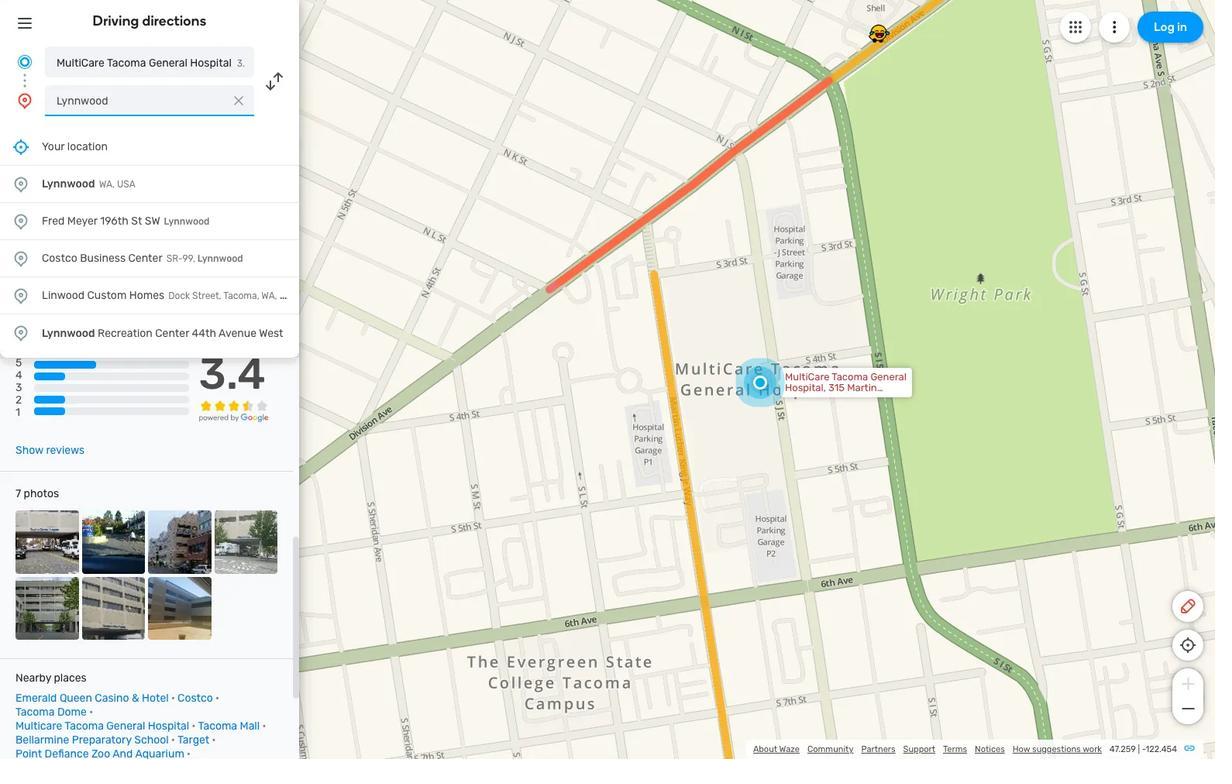 Task type: vqa. For each thing, say whether or not it's contained in the screenshot.
General to the bottom
yes



Task type: locate. For each thing, give the bounding box(es) containing it.
2
[[16, 394, 22, 407]]

general
[[149, 57, 188, 70], [106, 720, 145, 733]]

costco link
[[178, 692, 213, 705]]

hospital up the x image
[[190, 57, 232, 70]]

hospital inside costco tacoma dome multicare tacoma general hospital
[[148, 720, 189, 733]]

nearby places
[[16, 672, 87, 685]]

4
[[16, 369, 22, 382]]

option
[[0, 166, 299, 203], [0, 203, 299, 240], [0, 240, 299, 278], [0, 278, 299, 315], [0, 315, 299, 352]]

tacoma
[[107, 57, 146, 70], [16, 706, 55, 719], [65, 720, 104, 733], [198, 720, 237, 733]]

1 horizontal spatial general
[[149, 57, 188, 70]]

terms
[[943, 745, 967, 755]]

0 vertical spatial hospital
[[190, 57, 232, 70]]

x image
[[231, 93, 247, 109]]

&
[[132, 692, 139, 705]]

partners
[[862, 745, 896, 755]]

tacoma up target
[[198, 720, 237, 733]]

terms link
[[943, 745, 967, 755]]

1 vertical spatial general
[[106, 720, 145, 733]]

hospital up school at the left bottom of page
[[148, 720, 189, 733]]

122.454
[[1146, 745, 1177, 755]]

community
[[808, 745, 854, 755]]

tacoma mall link
[[198, 720, 260, 733]]

community link
[[808, 745, 854, 755]]

7 photos
[[16, 488, 59, 501]]

0 horizontal spatial hospital
[[148, 720, 189, 733]]

image 6 of multicare tacoma general hospital, tacoma image
[[82, 577, 145, 640]]

queen
[[60, 692, 92, 705]]

1 horizontal spatial hospital
[[190, 57, 232, 70]]

1 vertical spatial location image
[[12, 249, 30, 268]]

0 vertical spatial general
[[149, 57, 188, 70]]

work
[[1083, 745, 1102, 755]]

tacoma dome link
[[16, 706, 87, 719]]

support link
[[904, 745, 936, 755]]

emerald
[[16, 692, 57, 705]]

3 location image from the top
[[12, 286, 30, 305]]

bellarmine
[[16, 734, 69, 747]]

tacoma inside button
[[107, 57, 146, 70]]

photos
[[24, 488, 59, 501]]

hospital
[[190, 57, 232, 70], [148, 720, 189, 733]]

3
[[16, 382, 22, 395]]

multicare tacoma general hospital link
[[16, 720, 189, 733]]

how suggestions work link
[[1013, 745, 1102, 755]]

1 vertical spatial hospital
[[148, 720, 189, 733]]

0 horizontal spatial general
[[106, 720, 145, 733]]

location image inside option
[[12, 249, 30, 268]]

preparatory
[[72, 734, 132, 747]]

list box
[[0, 129, 299, 358]]

notices link
[[975, 745, 1005, 755]]

reviews
[[46, 444, 85, 457]]

tacoma inside "tacoma mall bellarmine preparatory school"
[[198, 720, 237, 733]]

school
[[134, 734, 169, 747]]

general inside button
[[149, 57, 188, 70]]

Choose destination text field
[[45, 85, 254, 116]]

general up preparatory
[[106, 720, 145, 733]]

image 5 of multicare tacoma general hospital, tacoma image
[[16, 577, 79, 640]]

location image
[[12, 175, 30, 193], [12, 212, 30, 231], [12, 286, 30, 305], [12, 324, 30, 343]]

|
[[1138, 745, 1140, 755]]

47.259
[[1110, 745, 1136, 755]]

emerald queen casino & hotel
[[16, 692, 169, 705]]

tacoma down driving
[[107, 57, 146, 70]]

notices
[[975, 745, 1005, 755]]

general up choose destination text box
[[149, 57, 188, 70]]

0 vertical spatial location image
[[16, 91, 34, 110]]

multicare tacoma general hospital button
[[45, 47, 254, 78]]

pencil image
[[1179, 598, 1198, 616]]

location image
[[16, 91, 34, 110], [12, 249, 30, 268]]

3.4
[[199, 349, 266, 400]]

4 option from the top
[[0, 278, 299, 315]]

directions
[[142, 12, 207, 29]]



Task type: describe. For each thing, give the bounding box(es) containing it.
4 location image from the top
[[12, 324, 30, 343]]

7
[[16, 488, 21, 501]]

multicare
[[16, 720, 62, 733]]

image 7 of multicare tacoma general hospital, tacoma image
[[148, 577, 211, 640]]

zoom out image
[[1179, 700, 1198, 719]]

mall
[[240, 720, 260, 733]]

about waze community partners support terms notices how suggestions work 47.259 | -122.454
[[753, 745, 1177, 755]]

recenter image
[[12, 138, 30, 156]]

about
[[753, 745, 778, 755]]

image 4 of multicare tacoma general hospital, tacoma image
[[214, 511, 278, 574]]

support
[[904, 745, 936, 755]]

2 option from the top
[[0, 203, 299, 240]]

show reviews
[[16, 444, 85, 457]]

general inside costco tacoma dome multicare tacoma general hospital
[[106, 720, 145, 733]]

hotel
[[142, 692, 169, 705]]

2 location image from the top
[[12, 212, 30, 231]]

tacoma up bellarmine preparatory school link
[[65, 720, 104, 733]]

5 option from the top
[[0, 315, 299, 352]]

nearby
[[16, 672, 51, 685]]

3 option from the top
[[0, 240, 299, 278]]

emerald queen casino & hotel link
[[16, 692, 169, 705]]

5 4 3 2 1
[[16, 357, 22, 420]]

places
[[54, 672, 87, 685]]

zoom in image
[[1179, 675, 1198, 694]]

suggestions
[[1033, 745, 1081, 755]]

waze
[[780, 745, 800, 755]]

show
[[16, 444, 43, 457]]

target
[[178, 734, 210, 747]]

driving directions
[[93, 12, 207, 29]]

partners link
[[862, 745, 896, 755]]

tacoma mall bellarmine preparatory school
[[16, 720, 260, 747]]

driving
[[93, 12, 139, 29]]

bellarmine preparatory school link
[[16, 734, 169, 747]]

tacoma down emerald
[[16, 706, 55, 719]]

how
[[1013, 745, 1030, 755]]

1
[[16, 407, 20, 420]]

dome
[[57, 706, 87, 719]]

current location image
[[16, 53, 34, 71]]

1 location image from the top
[[12, 175, 30, 193]]

multicare
[[57, 57, 105, 70]]

about waze link
[[753, 745, 800, 755]]

link image
[[1184, 743, 1196, 755]]

hospital inside button
[[190, 57, 232, 70]]

1 option from the top
[[0, 166, 299, 203]]

costco
[[178, 692, 213, 705]]

image 2 of multicare tacoma general hospital, tacoma image
[[82, 511, 145, 574]]

image 1 of multicare tacoma general hospital, tacoma image
[[16, 511, 79, 574]]

costco tacoma dome multicare tacoma general hospital
[[16, 692, 213, 733]]

-
[[1142, 745, 1146, 755]]

5
[[16, 357, 22, 370]]

multicare tacoma general hospital
[[57, 57, 232, 70]]

casino
[[95, 692, 129, 705]]

target link
[[178, 734, 210, 747]]

image 3 of multicare tacoma general hospital, tacoma image
[[148, 511, 211, 574]]



